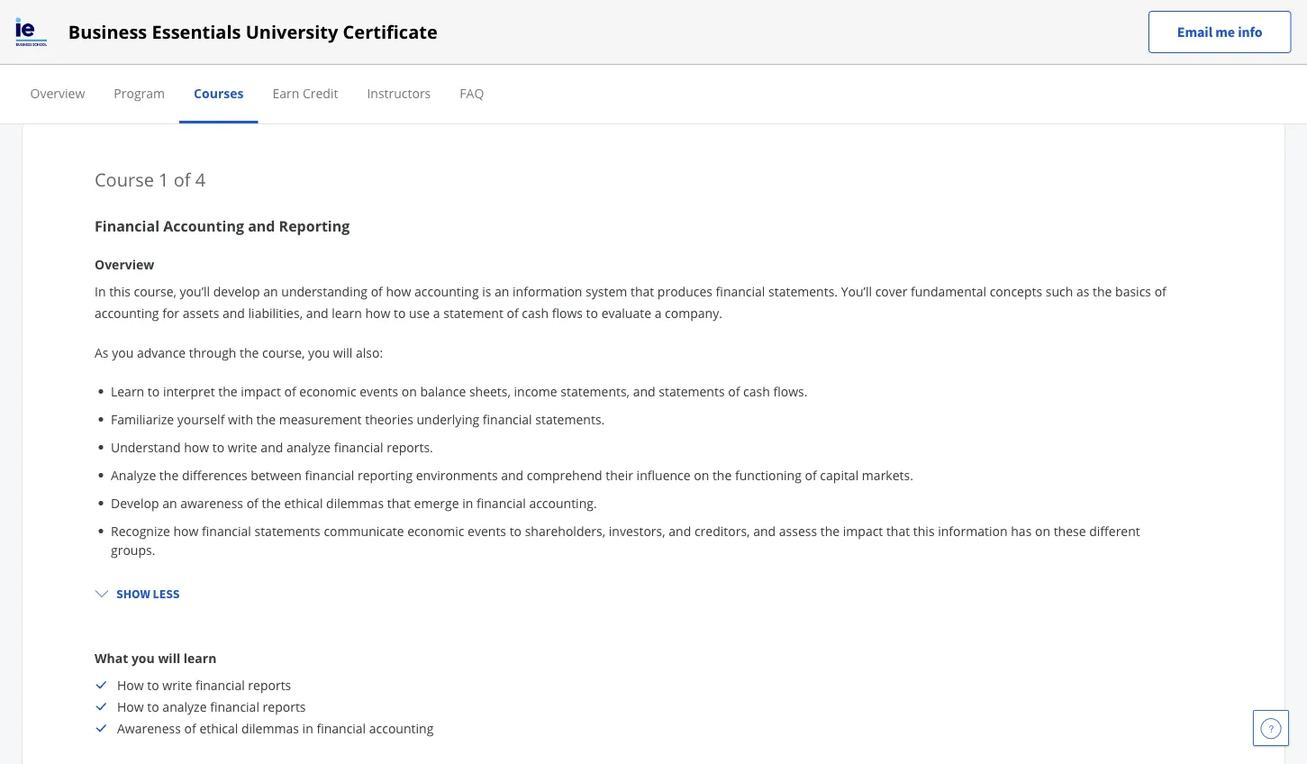 Task type: vqa. For each thing, say whether or not it's contained in the screenshot.
How to Get a PMP Certification link
no



Task type: describe. For each thing, give the bounding box(es) containing it.
understanding
[[281, 283, 368, 300]]

of down 'how to analyze financial reports'
[[184, 720, 196, 737]]

awareness
[[117, 720, 181, 737]]

to inside "list item"
[[148, 382, 160, 399]]

email me info
[[1177, 23, 1263, 41]]

assess
[[779, 522, 817, 539]]

1 a from the left
[[433, 304, 440, 321]]

financial inside in this course, you'll develop an understanding of how accounting is an information system that produces financial statements. you'll cover fundamental concepts such as the basics of accounting for assets and liabilities, and learn how to use a statement of cash flows to evaluate a company.
[[716, 283, 765, 300]]

produces
[[658, 283, 713, 300]]

program
[[745, 37, 838, 66]]

their
[[606, 466, 633, 483]]

also:
[[356, 344, 383, 361]]

what
[[95, 649, 128, 666]]

overview link
[[30, 84, 85, 101]]

course 1 of 4
[[95, 167, 206, 192]]

earn credit link
[[272, 84, 338, 101]]

recognize how financial statements communicate economic events to shareholders, investors, and creditors, and assess the impact that this information has on these different groups. list item
[[111, 521, 1180, 559]]

in
[[95, 283, 106, 300]]

how inside the recognize how financial statements communicate economic events to shareholders, investors, and creditors, and assess the impact that this information has on these different groups.
[[173, 522, 199, 539]]

information inside in this course, you'll develop an understanding of how accounting is an information system that produces financial statements. you'll cover fundamental concepts such as the basics of accounting for assets and liabilities, and learn how to use a statement of cash flows to evaluate a company.
[[513, 283, 582, 300]]

me
[[1216, 23, 1235, 41]]

you for what you will learn
[[131, 649, 155, 666]]

as you advance through the course, you will also:
[[95, 344, 383, 361]]

how up use
[[386, 283, 411, 300]]

instructors
[[367, 84, 431, 101]]

program
[[114, 84, 165, 101]]

use
[[409, 304, 430, 321]]

2 horizontal spatial an
[[495, 283, 509, 300]]

1 vertical spatial learn
[[184, 649, 217, 666]]

to down what you will learn
[[147, 676, 159, 694]]

of right 'understanding'
[[371, 283, 383, 300]]

accounting
[[163, 216, 244, 235]]

develop an awareness of the ethical dilemmas that emerge in financial accounting. list item
[[111, 493, 1180, 512]]

develop
[[213, 283, 260, 300]]

month
[[667, 37, 739, 66]]

impact inside "list item"
[[241, 382, 281, 399]]

as
[[1077, 283, 1090, 300]]

events inside the recognize how financial statements communicate economic events to shareholders, investors, and creditors, and assess the impact that this information has on these different groups.
[[468, 522, 506, 539]]

as
[[95, 344, 109, 361]]

1 horizontal spatial an
[[263, 283, 278, 300]]

help center image
[[1260, 717, 1282, 739]]

university
[[246, 19, 338, 44]]

is
[[482, 283, 491, 300]]

0 vertical spatial will
[[333, 344, 353, 361]]

credit
[[303, 84, 338, 101]]

this inside in this course, you'll develop an understanding of how accounting is an information system that produces financial statements. you'll cover fundamental concepts such as the basics of accounting for assets and liabilities, and learn how to use a statement of cash flows to evaluate a company.
[[109, 283, 131, 300]]

assets
[[183, 304, 219, 321]]

to up awareness
[[147, 698, 159, 715]]

analyze the differences between financial reporting environments and comprehend their influence on the functioning of capital markets. list item
[[111, 465, 1180, 484]]

1 vertical spatial on
[[694, 466, 709, 483]]

cash inside "list item"
[[743, 382, 770, 399]]

advance
[[137, 344, 186, 361]]

recognize
[[111, 522, 170, 539]]

that inside the recognize how financial statements communicate economic events to shareholders, investors, and creditors, and assess the impact that this information has on these different groups.
[[886, 522, 910, 539]]

show less button
[[87, 577, 187, 609]]

courses link
[[194, 84, 244, 101]]

you'll
[[180, 283, 210, 300]]

1 horizontal spatial this
[[602, 37, 643, 66]]

earn
[[272, 84, 299, 101]]

and left comprehend
[[501, 466, 524, 483]]

faq link
[[460, 84, 484, 101]]

the right through
[[240, 344, 259, 361]]

differences
[[182, 466, 248, 483]]

the down between
[[262, 494, 281, 511]]

1
[[159, 167, 169, 192]]

of left flows. on the right bottom of the page
[[728, 382, 740, 399]]

0 horizontal spatial 4
[[195, 167, 206, 192]]

faq
[[460, 84, 484, 101]]

develop an awareness of the ethical dilemmas that emerge in financial accounting.
[[111, 494, 597, 511]]

1 vertical spatial accounting
[[95, 304, 159, 321]]

show less
[[116, 585, 180, 601]]

what you will learn
[[95, 649, 217, 666]]

in this course, you'll develop an understanding of how accounting is an information system that produces financial statements. you'll cover fundamental concepts such as the basics of accounting for assets and liabilities, and learn how to use a statement of cash flows to evaluate a company.
[[95, 283, 1167, 321]]

liabilities,
[[248, 304, 303, 321]]

you for as you advance through the course, you will also:
[[112, 344, 134, 361]]

understand how to write and analyze financial reports.
[[111, 438, 433, 455]]

2 vertical spatial in
[[302, 720, 313, 737]]

reports for how to write financial reports
[[248, 676, 291, 694]]

email me info button
[[1148, 11, 1292, 53]]

flows
[[552, 304, 583, 321]]

on inside the recognize how financial statements communicate economic events to shareholders, investors, and creditors, and assess the impact that this information has on these different groups.
[[1035, 522, 1051, 539]]

underlying
[[417, 410, 479, 427]]

certificate menu element
[[16, 65, 1292, 123]]

business
[[68, 19, 147, 44]]

1 vertical spatial write
[[162, 676, 192, 694]]

less
[[153, 585, 180, 601]]

reporting
[[358, 466, 413, 483]]

you'll
[[841, 283, 872, 300]]

ethical inside list item
[[284, 494, 323, 511]]

cover
[[875, 283, 908, 300]]

of right basics
[[1155, 283, 1167, 300]]

system
[[586, 283, 627, 300]]

the inside the recognize how financial statements communicate economic events to shareholders, investors, and creditors, and assess the impact that this information has on these different groups.
[[821, 522, 840, 539]]

course, inside in this course, you'll develop an understanding of how accounting is an information system that produces financial statements. you'll cover fundamental concepts such as the basics of accounting for assets and liabilities, and learn how to use a statement of cash flows to evaluate a company.
[[134, 283, 177, 300]]

theories
[[365, 410, 413, 427]]

in inside develop an awareness of the ethical dilemmas that emerge in financial accounting. list item
[[462, 494, 473, 511]]

comprehend
[[527, 466, 602, 483]]

interpret
[[163, 382, 215, 399]]

company.
[[665, 304, 723, 321]]

courses
[[487, 37, 570, 66]]

how up the also:
[[365, 304, 390, 321]]

with
[[228, 410, 253, 427]]

between
[[251, 466, 302, 483]]

evaluate
[[602, 304, 651, 321]]

through
[[189, 344, 236, 361]]

recognize how financial statements communicate economic events to shareholders, investors, and creditors, and assess the impact that this information has on these different groups.
[[111, 522, 1140, 558]]

write inside list item
[[228, 438, 257, 455]]

investors,
[[609, 522, 666, 539]]

the inside in this course, you'll develop an understanding of how accounting is an information system that produces financial statements. you'll cover fundamental concepts such as the basics of accounting for assets and liabilities, and learn how to use a statement of cash flows to evaluate a company.
[[1093, 283, 1112, 300]]

has
[[1011, 522, 1032, 539]]

that inside in this course, you'll develop an understanding of how accounting is an information system that produces financial statements. you'll cover fundamental concepts such as the basics of accounting for assets and liabilities, and learn how to use a statement of cash flows to evaluate a company.
[[631, 283, 654, 300]]

an inside list item
[[162, 494, 177, 511]]

analyze
[[111, 466, 156, 483]]

of inside develop an awareness of the ethical dilemmas that emerge in financial accounting. list item
[[247, 494, 258, 511]]

course
[[95, 167, 154, 192]]

2 vertical spatial accounting
[[369, 720, 434, 737]]

list containing learn to interpret the impact of economic events on balance sheets, income statements, and statements of cash flows.
[[102, 381, 1180, 559]]

creditors,
[[695, 522, 750, 539]]

measurement
[[279, 410, 362, 427]]

0 vertical spatial 4
[[469, 37, 482, 66]]

email
[[1177, 23, 1213, 41]]

statements inside the recognize how financial statements communicate economic events to shareholders, investors, and creditors, and assess the impact that this information has on these different groups.
[[254, 522, 321, 539]]

instructors link
[[367, 84, 431, 101]]

concepts
[[990, 283, 1043, 300]]

learn inside in this course, you'll develop an understanding of how accounting is an information system that produces financial statements. you'll cover fundamental concepts such as the basics of accounting for assets and liabilities, and learn how to use a statement of cash flows to evaluate a company.
[[332, 304, 362, 321]]

familiarize yourself with the measurement theories underlying financial statements.
[[111, 410, 605, 427]]

the right with
[[256, 410, 276, 427]]

how to write financial reports
[[117, 676, 291, 694]]



Task type: locate. For each thing, give the bounding box(es) containing it.
to right learn
[[148, 382, 160, 399]]

ethical down between
[[284, 494, 323, 511]]

1 vertical spatial events
[[468, 522, 506, 539]]

overview down ie business school icon
[[30, 84, 85, 101]]

1 horizontal spatial ethical
[[284, 494, 323, 511]]

0 horizontal spatial this
[[109, 283, 131, 300]]

you right what
[[131, 649, 155, 666]]

0 vertical spatial on
[[402, 382, 417, 399]]

0 vertical spatial dilemmas
[[326, 494, 384, 511]]

of down between
[[247, 494, 258, 511]]

0 vertical spatial learn
[[332, 304, 362, 321]]

of left capital
[[805, 466, 817, 483]]

2 horizontal spatial this
[[913, 522, 935, 539]]

0 horizontal spatial information
[[513, 283, 582, 300]]

you
[[112, 344, 134, 361], [308, 344, 330, 361], [131, 649, 155, 666]]

certificate
[[343, 19, 438, 44]]

and left reporting
[[248, 216, 275, 235]]

1 horizontal spatial information
[[938, 522, 1008, 539]]

show
[[116, 585, 150, 601]]

that down markets. on the right bottom
[[886, 522, 910, 539]]

1 horizontal spatial write
[[228, 438, 257, 455]]

statements. left "you'll"
[[769, 283, 838, 300]]

list
[[102, 381, 1180, 559]]

in
[[576, 37, 597, 66], [462, 494, 473, 511], [302, 720, 313, 737]]

how down 'awareness' at the left bottom of the page
[[173, 522, 199, 539]]

1 horizontal spatial course,
[[262, 344, 305, 361]]

4 up faq link
[[469, 37, 482, 66]]

2 vertical spatial that
[[886, 522, 910, 539]]

1 how from the top
[[117, 676, 144, 694]]

0 horizontal spatial course,
[[134, 283, 177, 300]]

0 horizontal spatial will
[[158, 649, 180, 666]]

analyze
[[286, 438, 331, 455], [162, 698, 207, 715]]

shareholders,
[[525, 522, 606, 539]]

functioning
[[735, 466, 802, 483]]

economic down emerge
[[407, 522, 464, 539]]

this inside the recognize how financial statements communicate economic events to shareholders, investors, and creditors, and assess the impact that this information has on these different groups.
[[913, 522, 935, 539]]

events down analyze the differences between financial reporting environments and comprehend their influence on the functioning of capital markets.
[[468, 522, 506, 539]]

events up theories
[[360, 382, 398, 399]]

program link
[[114, 84, 165, 101]]

1 vertical spatial 4
[[195, 167, 206, 192]]

ethical down 'how to analyze financial reports'
[[199, 720, 238, 737]]

overview inside certificate menu element
[[30, 84, 85, 101]]

2 horizontal spatial on
[[1035, 522, 1051, 539]]

cash left flows at the top left
[[522, 304, 549, 321]]

2 horizontal spatial in
[[576, 37, 597, 66]]

financial inside the recognize how financial statements communicate economic events to shareholders, investors, and creditors, and assess the impact that this information has on these different groups.
[[202, 522, 251, 539]]

basics
[[1115, 283, 1151, 300]]

0 vertical spatial cash
[[522, 304, 549, 321]]

1 horizontal spatial in
[[462, 494, 473, 511]]

events inside "list item"
[[360, 382, 398, 399]]

will left the also:
[[333, 344, 353, 361]]

statements. inside list item
[[535, 410, 605, 427]]

to left shareholders,
[[510, 522, 522, 539]]

1 horizontal spatial economic
[[407, 522, 464, 539]]

1 horizontal spatial cash
[[743, 382, 770, 399]]

and down the develop
[[222, 304, 245, 321]]

0 vertical spatial write
[[228, 438, 257, 455]]

impact inside the recognize how financial statements communicate economic events to shareholders, investors, and creditors, and assess the impact that this information has on these different groups.
[[843, 522, 883, 539]]

1 vertical spatial course,
[[262, 344, 305, 361]]

ie business school image
[[16, 18, 47, 46]]

understand how to write and analyze financial reports. list item
[[111, 437, 1180, 456]]

overview up 'in'
[[95, 256, 154, 273]]

awareness of ethical dilemmas in financial accounting
[[117, 720, 434, 737]]

0 horizontal spatial in
[[302, 720, 313, 737]]

1 vertical spatial information
[[938, 522, 1008, 539]]

dilemmas down 'how to analyze financial reports'
[[241, 720, 299, 737]]

financial
[[716, 283, 765, 300], [483, 410, 532, 427], [334, 438, 383, 455], [305, 466, 354, 483], [477, 494, 526, 511], [202, 522, 251, 539], [195, 676, 245, 694], [210, 698, 259, 715], [317, 720, 366, 737]]

1 horizontal spatial that
[[631, 283, 654, 300]]

1 vertical spatial will
[[158, 649, 180, 666]]

an right develop
[[162, 494, 177, 511]]

cash inside in this course, you'll develop an understanding of how accounting is an information system that produces financial statements. you'll cover fundamental concepts such as the basics of accounting for assets and liabilities, and learn how to use a statement of cash flows to evaluate a company.
[[522, 304, 549, 321]]

1 horizontal spatial dilemmas
[[326, 494, 384, 511]]

course, down the liabilities,
[[262, 344, 305, 361]]

info
[[1238, 23, 1263, 41]]

emerge
[[414, 494, 459, 511]]

to
[[394, 304, 406, 321], [586, 304, 598, 321], [148, 382, 160, 399], [212, 438, 224, 455], [510, 522, 522, 539], [147, 676, 159, 694], [147, 698, 159, 715]]

information left has
[[938, 522, 1008, 539]]

1 horizontal spatial impact
[[843, 522, 883, 539]]

4
[[469, 37, 482, 66], [195, 167, 206, 192]]

analyze down measurement at left
[[286, 438, 331, 455]]

learn to interpret the impact of economic events on balance sheets, income statements, and statements of cash flows. list item
[[111, 381, 1180, 400]]

reports.
[[387, 438, 433, 455]]

0 vertical spatial statements
[[659, 382, 725, 399]]

learn up how to write financial reports
[[184, 649, 217, 666]]

1 vertical spatial this
[[109, 283, 131, 300]]

cash left flows. on the right bottom of the page
[[743, 382, 770, 399]]

0 horizontal spatial events
[[360, 382, 398, 399]]

on left balance
[[402, 382, 417, 399]]

to up differences
[[212, 438, 224, 455]]

for
[[162, 304, 179, 321]]

to right flows at the top left
[[586, 304, 598, 321]]

1 vertical spatial overview
[[95, 256, 154, 273]]

0 horizontal spatial impact
[[241, 382, 281, 399]]

the right as
[[1093, 283, 1112, 300]]

1 vertical spatial statements.
[[535, 410, 605, 427]]

how for how to analyze financial reports
[[117, 698, 144, 715]]

to inside the recognize how financial statements communicate economic events to shareholders, investors, and creditors, and assess the impact that this information has on these different groups.
[[510, 522, 522, 539]]

overview
[[30, 84, 85, 101], [95, 256, 154, 273]]

how to analyze financial reports
[[117, 698, 306, 715]]

business essentials university certificate
[[68, 19, 438, 44]]

the inside "list item"
[[218, 382, 238, 399]]

0 horizontal spatial learn
[[184, 649, 217, 666]]

analyze the differences between financial reporting environments and comprehend their influence on the functioning of capital markets.
[[111, 466, 913, 483]]

that inside develop an awareness of the ethical dilemmas that emerge in financial accounting. list item
[[387, 494, 411, 511]]

reports for how to analyze financial reports
[[263, 698, 306, 715]]

how down what
[[117, 676, 144, 694]]

1 horizontal spatial analyze
[[286, 438, 331, 455]]

familiarize yourself with the measurement theories underlying financial statements. list item
[[111, 409, 1180, 428]]

an up the liabilities,
[[263, 283, 278, 300]]

of right the statement
[[507, 304, 519, 321]]

0 horizontal spatial an
[[162, 494, 177, 511]]

0 vertical spatial events
[[360, 382, 398, 399]]

dilemmas
[[326, 494, 384, 511], [241, 720, 299, 737]]

write down what you will learn
[[162, 676, 192, 694]]

1 vertical spatial ethical
[[199, 720, 238, 737]]

a
[[433, 304, 440, 321], [655, 304, 662, 321]]

course, up for at left top
[[134, 283, 177, 300]]

essentials
[[152, 19, 241, 44]]

4 right 1
[[195, 167, 206, 192]]

communicate
[[324, 522, 404, 539]]

groups.
[[111, 541, 155, 558]]

and up familiarize yourself with the measurement theories underlying financial statements. list item
[[633, 382, 656, 399]]

to left use
[[394, 304, 406, 321]]

2 vertical spatial on
[[1035, 522, 1051, 539]]

0 vertical spatial accounting
[[414, 283, 479, 300]]

1 vertical spatial that
[[387, 494, 411, 511]]

0 vertical spatial overview
[[30, 84, 85, 101]]

economic inside the recognize how financial statements communicate economic events to shareholders, investors, and creditors, and assess the impact that this information has on these different groups.
[[407, 522, 464, 539]]

flows.
[[773, 382, 808, 399]]

ethical
[[284, 494, 323, 511], [199, 720, 238, 737]]

0 horizontal spatial statements
[[254, 522, 321, 539]]

0 horizontal spatial dilemmas
[[241, 720, 299, 737]]

earn credit
[[272, 84, 338, 101]]

1 vertical spatial analyze
[[162, 698, 207, 715]]

the up with
[[218, 382, 238, 399]]

0 vertical spatial in
[[576, 37, 597, 66]]

an right is
[[495, 283, 509, 300]]

1 vertical spatial cash
[[743, 382, 770, 399]]

you right the as
[[112, 344, 134, 361]]

how up awareness
[[117, 698, 144, 715]]

statements up familiarize yourself with the measurement theories underlying financial statements. list item
[[659, 382, 725, 399]]

familiarize
[[111, 410, 174, 427]]

0 horizontal spatial that
[[387, 494, 411, 511]]

of up measurement at left
[[284, 382, 296, 399]]

such
[[1046, 283, 1073, 300]]

statements.
[[769, 283, 838, 300], [535, 410, 605, 427]]

0 vertical spatial course,
[[134, 283, 177, 300]]

0 vertical spatial reports
[[248, 676, 291, 694]]

capital
[[820, 466, 859, 483]]

write down with
[[228, 438, 257, 455]]

dilemmas inside list item
[[326, 494, 384, 511]]

economic inside "list item"
[[299, 382, 356, 399]]

0 vertical spatial information
[[513, 283, 582, 300]]

on
[[402, 382, 417, 399], [694, 466, 709, 483], [1035, 522, 1051, 539]]

2 how from the top
[[117, 698, 144, 715]]

0 horizontal spatial on
[[402, 382, 417, 399]]

1 horizontal spatial statements.
[[769, 283, 838, 300]]

0 vertical spatial statements.
[[769, 283, 838, 300]]

0 vertical spatial this
[[602, 37, 643, 66]]

analyze down how to write financial reports
[[162, 698, 207, 715]]

1 vertical spatial reports
[[263, 698, 306, 715]]

the right analyze
[[159, 466, 179, 483]]

that
[[631, 283, 654, 300], [387, 494, 411, 511], [886, 522, 910, 539]]

balance
[[420, 382, 466, 399]]

course,
[[134, 283, 177, 300], [262, 344, 305, 361]]

that up evaluate
[[631, 283, 654, 300]]

write
[[228, 438, 257, 455], [162, 676, 192, 694]]

learn
[[111, 382, 144, 399]]

1 horizontal spatial will
[[333, 344, 353, 361]]

information up flows at the top left
[[513, 283, 582, 300]]

accounting
[[414, 283, 479, 300], [95, 304, 159, 321], [369, 720, 434, 737]]

economic up measurement at left
[[299, 382, 356, 399]]

the left functioning
[[713, 466, 732, 483]]

on right influence
[[694, 466, 709, 483]]

a right evaluate
[[655, 304, 662, 321]]

financial accounting and reporting
[[95, 216, 350, 235]]

yourself
[[177, 410, 225, 427]]

this down markets. on the right bottom
[[913, 522, 935, 539]]

how down the yourself
[[184, 438, 209, 455]]

the right 'assess'
[[821, 522, 840, 539]]

1 vertical spatial dilemmas
[[241, 720, 299, 737]]

you left the also:
[[308, 344, 330, 361]]

understand
[[111, 438, 181, 455]]

1 horizontal spatial 4
[[469, 37, 482, 66]]

analyze inside list item
[[286, 438, 331, 455]]

0 horizontal spatial economic
[[299, 382, 356, 399]]

how inside understand how to write and analyze financial reports. list item
[[184, 438, 209, 455]]

learn to interpret the impact of economic events on balance sheets, income statements, and statements of cash flows.
[[111, 382, 808, 399]]

economic
[[299, 382, 356, 399], [407, 522, 464, 539]]

1 horizontal spatial a
[[655, 304, 662, 321]]

1 horizontal spatial learn
[[332, 304, 362, 321]]

0 horizontal spatial a
[[433, 304, 440, 321]]

learn down 'understanding'
[[332, 304, 362, 321]]

and up between
[[261, 438, 283, 455]]

2 horizontal spatial that
[[886, 522, 910, 539]]

develop
[[111, 494, 159, 511]]

statements down between
[[254, 522, 321, 539]]

1 vertical spatial how
[[117, 698, 144, 715]]

statements
[[659, 382, 725, 399], [254, 522, 321, 539]]

that down reporting
[[387, 494, 411, 511]]

this right 'in'
[[109, 283, 131, 300]]

0 vertical spatial analyze
[[286, 438, 331, 455]]

information inside the recognize how financial statements communicate economic events to shareholders, investors, and creditors, and assess the impact that this information has on these different groups.
[[938, 522, 1008, 539]]

0 horizontal spatial overview
[[30, 84, 85, 101]]

sheets,
[[469, 382, 511, 399]]

a right use
[[433, 304, 440, 321]]

0 horizontal spatial write
[[162, 676, 192, 694]]

1 horizontal spatial statements
[[659, 382, 725, 399]]

0 vertical spatial ethical
[[284, 494, 323, 511]]

0 vertical spatial economic
[[299, 382, 356, 399]]

and inside "list item"
[[633, 382, 656, 399]]

and down 'understanding'
[[306, 304, 329, 321]]

0 vertical spatial that
[[631, 283, 654, 300]]

markets.
[[862, 466, 913, 483]]

0 vertical spatial impact
[[241, 382, 281, 399]]

and
[[248, 216, 275, 235], [222, 304, 245, 321], [306, 304, 329, 321], [633, 382, 656, 399], [261, 438, 283, 455], [501, 466, 524, 483], [669, 522, 691, 539], [753, 522, 776, 539]]

impact up with
[[241, 382, 281, 399]]

statements. inside in this course, you'll develop an understanding of how accounting is an information system that produces financial statements. you'll cover fundamental concepts such as the basics of accounting for assets and liabilities, and learn how to use a statement of cash flows to evaluate a company.
[[769, 283, 838, 300]]

statements inside learn to interpret the impact of economic events on balance sheets, income statements, and statements of cash flows. "list item"
[[659, 382, 725, 399]]

and left 'assess'
[[753, 522, 776, 539]]

1 horizontal spatial on
[[694, 466, 709, 483]]

the
[[1093, 283, 1112, 300], [240, 344, 259, 361], [218, 382, 238, 399], [256, 410, 276, 427], [159, 466, 179, 483], [713, 466, 732, 483], [262, 494, 281, 511], [821, 522, 840, 539]]

1 vertical spatial impact
[[843, 522, 883, 539]]

awareness
[[180, 494, 243, 511]]

reports
[[248, 676, 291, 694], [263, 698, 306, 715]]

income
[[514, 382, 557, 399]]

statements. down the statements,
[[535, 410, 605, 427]]

0 vertical spatial how
[[117, 676, 144, 694]]

0 horizontal spatial cash
[[522, 304, 549, 321]]

4 courses in this 5 month program
[[469, 37, 838, 66]]

0 horizontal spatial ethical
[[199, 720, 238, 737]]

will up how to write financial reports
[[158, 649, 180, 666]]

this left 5
[[602, 37, 643, 66]]

reporting
[[279, 216, 350, 235]]

2 vertical spatial this
[[913, 522, 935, 539]]

1 horizontal spatial overview
[[95, 256, 154, 273]]

how for how to write financial reports
[[117, 676, 144, 694]]

cash
[[522, 304, 549, 321], [743, 382, 770, 399]]

influence
[[637, 466, 691, 483]]

an
[[263, 283, 278, 300], [495, 283, 509, 300], [162, 494, 177, 511]]

learn
[[332, 304, 362, 321], [184, 649, 217, 666]]

different
[[1089, 522, 1140, 539]]

0 horizontal spatial analyze
[[162, 698, 207, 715]]

statement
[[443, 304, 503, 321]]

1 horizontal spatial events
[[468, 522, 506, 539]]

of inside the analyze the differences between financial reporting environments and comprehend their influence on the functioning of capital markets. list item
[[805, 466, 817, 483]]

5
[[649, 37, 661, 66]]

environments
[[416, 466, 498, 483]]

events
[[360, 382, 398, 399], [468, 522, 506, 539]]

dilemmas up communicate
[[326, 494, 384, 511]]

impact down capital
[[843, 522, 883, 539]]

1 vertical spatial economic
[[407, 522, 464, 539]]

how
[[117, 676, 144, 694], [117, 698, 144, 715]]

of right 1
[[174, 167, 191, 192]]

courses
[[194, 84, 244, 101]]

impact
[[241, 382, 281, 399], [843, 522, 883, 539]]

1 vertical spatial statements
[[254, 522, 321, 539]]

1 vertical spatial in
[[462, 494, 473, 511]]

0 horizontal spatial statements.
[[535, 410, 605, 427]]

2 a from the left
[[655, 304, 662, 321]]

statements,
[[561, 382, 630, 399]]

and left creditors,
[[669, 522, 691, 539]]

on inside "list item"
[[402, 382, 417, 399]]

on right has
[[1035, 522, 1051, 539]]



